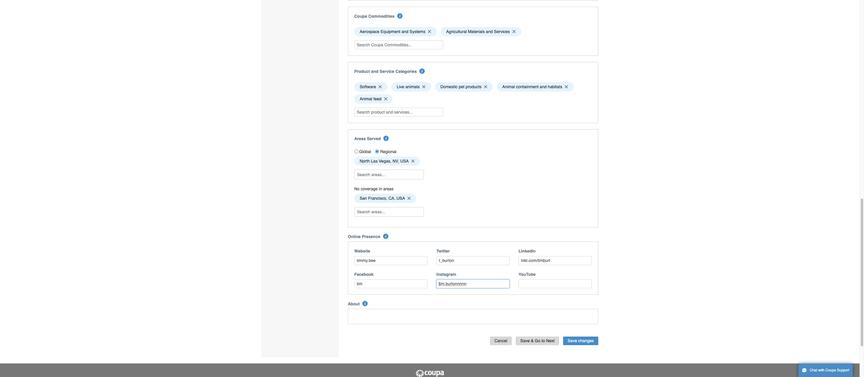 Task type: locate. For each thing, give the bounding box(es) containing it.
1 vertical spatial selected list box
[[352, 81, 594, 105]]

feed
[[373, 97, 382, 101]]

0 vertical spatial usa
[[400, 159, 409, 164]]

save for save changes
[[568, 339, 577, 344]]

san francisco, ca, usa
[[360, 196, 405, 201]]

2 selected list box from the top
[[352, 81, 594, 105]]

Search product and services... field
[[354, 108, 443, 117]]

selected areas list box containing north las vegas, nv, usa
[[352, 155, 594, 167]]

san francisco, ca, usa option
[[354, 194, 416, 203]]

0 vertical spatial additional information image
[[383, 136, 389, 141]]

coupa
[[354, 14, 367, 19], [825, 369, 836, 373]]

product and service categories
[[354, 69, 417, 74]]

0 horizontal spatial coupa
[[354, 14, 367, 19]]

1 horizontal spatial additional information image
[[420, 69, 425, 74]]

coupa up 'aerospace'
[[354, 14, 367, 19]]

0 vertical spatial selected list box
[[352, 26, 594, 38]]

1 save from the left
[[520, 339, 530, 344]]

chat
[[810, 369, 817, 373]]

animal feed
[[360, 97, 382, 101]]

&
[[531, 339, 534, 344]]

support
[[837, 369, 849, 373]]

usa
[[400, 159, 409, 164], [396, 196, 405, 201]]

chat with coupa support
[[810, 369, 849, 373]]

1 vertical spatial animal
[[360, 97, 372, 101]]

animal for animal containment and habitats
[[502, 85, 515, 89]]

additional information image right about
[[362, 302, 368, 307]]

0 vertical spatial additional information image
[[397, 13, 403, 19]]

and left systems
[[402, 29, 408, 34]]

1 vertical spatial selected areas list box
[[352, 193, 594, 205]]

save changes button
[[563, 337, 598, 346]]

Facebook text field
[[354, 280, 428, 289]]

and left services
[[486, 29, 493, 34]]

areas
[[354, 137, 366, 141]]

2 selected areas list box from the top
[[352, 193, 594, 205]]

aerospace equipment and systems option
[[354, 27, 437, 36]]

additional information image right served
[[383, 136, 389, 141]]

additional information image right the presence
[[383, 234, 388, 239]]

0 horizontal spatial additional information image
[[397, 13, 403, 19]]

LinkedIn text field
[[519, 257, 592, 266]]

About text field
[[348, 310, 598, 325]]

animal left containment
[[502, 85, 515, 89]]

search areas... text field down 'ca,'
[[355, 208, 423, 217]]

1 horizontal spatial save
[[568, 339, 577, 344]]

selected areas list box containing san francisco, ca, usa
[[352, 193, 594, 205]]

animal left feed
[[360, 97, 372, 101]]

save
[[520, 339, 530, 344], [568, 339, 577, 344]]

las
[[371, 159, 378, 164]]

0 horizontal spatial save
[[520, 339, 530, 344]]

save left changes
[[568, 339, 577, 344]]

1 horizontal spatial animal
[[502, 85, 515, 89]]

animal feed option
[[354, 95, 393, 104]]

commodities
[[368, 14, 395, 19]]

live animals
[[397, 85, 420, 89]]

coverage
[[361, 187, 378, 192]]

materials
[[468, 29, 485, 34]]

go
[[535, 339, 540, 344]]

and
[[402, 29, 408, 34], [486, 29, 493, 34], [371, 69, 378, 74], [540, 85, 547, 89]]

habitats
[[548, 85, 562, 89]]

None radio
[[375, 150, 379, 154]]

0 vertical spatial coupa
[[354, 14, 367, 19]]

global
[[359, 149, 371, 154]]

san
[[360, 196, 367, 201]]

selected areas list box
[[352, 155, 594, 167], [352, 193, 594, 205]]

usa right 'nv,'
[[400, 159, 409, 164]]

None radio
[[354, 150, 358, 154]]

cancel link
[[490, 337, 512, 346]]

1 horizontal spatial coupa
[[825, 369, 836, 373]]

and left service
[[371, 69, 378, 74]]

no coverage in areas
[[354, 187, 394, 192]]

Search areas... text field
[[355, 170, 423, 179], [355, 208, 423, 217]]

online
[[348, 235, 361, 239]]

1 selected list box from the top
[[352, 26, 594, 38]]

selected list box containing software
[[352, 81, 594, 105]]

usa right 'ca,'
[[396, 196, 405, 201]]

with
[[818, 369, 825, 373]]

animal
[[502, 85, 515, 89], [360, 97, 372, 101]]

additional information image right categories
[[420, 69, 425, 74]]

linkedin
[[519, 249, 536, 254]]

additional information image
[[383, 136, 389, 141], [383, 234, 388, 239], [362, 302, 368, 307]]

coupa right with
[[825, 369, 836, 373]]

0 vertical spatial animal
[[502, 85, 515, 89]]

1 vertical spatial usa
[[396, 196, 405, 201]]

1 vertical spatial additional information image
[[383, 234, 388, 239]]

0 horizontal spatial animal
[[360, 97, 372, 101]]

selected list box containing aerospace equipment and systems
[[352, 26, 594, 38]]

0 vertical spatial search areas... text field
[[355, 170, 423, 179]]

2 vertical spatial additional information image
[[362, 302, 368, 307]]

search areas... text field down north las vegas, nv, usa option
[[355, 170, 423, 179]]

additional information image up "aerospace equipment and systems" option
[[397, 13, 403, 19]]

regional
[[380, 149, 396, 154]]

agricultural
[[446, 29, 467, 34]]

additional information image
[[397, 13, 403, 19], [420, 69, 425, 74]]

1 selected areas list box from the top
[[352, 155, 594, 167]]

vegas,
[[379, 159, 391, 164]]

no
[[354, 187, 360, 192]]

save for save & go to next
[[520, 339, 530, 344]]

services
[[494, 29, 510, 34]]

1 vertical spatial additional information image
[[420, 69, 425, 74]]

animal containment and habitats
[[502, 85, 562, 89]]

1 search areas... text field from the top
[[355, 170, 423, 179]]

north
[[360, 159, 370, 164]]

selected list box
[[352, 26, 594, 38], [352, 81, 594, 105]]

additional information image for served
[[383, 136, 389, 141]]

and for aerospace equipment and systems
[[402, 29, 408, 34]]

coupa supplier portal image
[[415, 370, 445, 378]]

domestic
[[440, 85, 458, 89]]

2 save from the left
[[568, 339, 577, 344]]

save left &
[[520, 339, 530, 344]]

and left habitats
[[540, 85, 547, 89]]

categories
[[395, 69, 417, 74]]

product
[[354, 69, 370, 74]]

2 search areas... text field from the top
[[355, 208, 423, 217]]

additional information image for presence
[[383, 234, 388, 239]]

website
[[354, 249, 370, 254]]

software
[[360, 85, 376, 89]]

additional information image for coupa commodities
[[397, 13, 403, 19]]

0 vertical spatial selected areas list box
[[352, 155, 594, 167]]

search areas... text field for vegas,
[[355, 170, 423, 179]]

1 vertical spatial search areas... text field
[[355, 208, 423, 217]]

1 vertical spatial coupa
[[825, 369, 836, 373]]



Task type: describe. For each thing, give the bounding box(es) containing it.
ca,
[[388, 196, 395, 201]]

north las vegas, nv, usa option
[[354, 157, 420, 166]]

areas
[[383, 187, 394, 192]]

products
[[466, 85, 482, 89]]

in
[[379, 187, 382, 192]]

next
[[546, 339, 555, 344]]

Website text field
[[354, 257, 428, 266]]

live
[[397, 85, 404, 89]]

search areas... text field for ca,
[[355, 208, 423, 217]]

Search Coupa Commodities... field
[[354, 40, 443, 49]]

save & go to next button
[[516, 337, 559, 346]]

served
[[367, 137, 381, 141]]

youtube
[[519, 272, 536, 277]]

online presence
[[348, 235, 380, 239]]

aerospace
[[360, 29, 379, 34]]

agricultural materials and services
[[446, 29, 510, 34]]

software option
[[354, 82, 387, 92]]

pet
[[459, 85, 465, 89]]

aerospace equipment and systems
[[360, 29, 425, 34]]

live animals option
[[391, 82, 431, 92]]

to
[[542, 339, 545, 344]]

coupa commodities
[[354, 14, 395, 19]]

francisco,
[[368, 196, 387, 201]]

usa inside 'option'
[[396, 196, 405, 201]]

save & go to next
[[520, 339, 555, 344]]

nv,
[[393, 159, 399, 164]]

equipment
[[381, 29, 400, 34]]

Twitter text field
[[436, 257, 510, 266]]

north las vegas, nv, usa
[[360, 159, 409, 164]]

YouTube text field
[[519, 280, 592, 289]]

changes
[[578, 339, 594, 344]]

about
[[348, 302, 360, 307]]

agricultural materials and services option
[[441, 27, 521, 36]]

animal containment and habitats option
[[497, 82, 573, 92]]

animal for animal feed
[[360, 97, 372, 101]]

areas served
[[354, 137, 381, 141]]

cancel
[[494, 339, 507, 344]]

instagram
[[436, 272, 456, 277]]

facebook
[[354, 272, 374, 277]]

twitter
[[436, 249, 450, 254]]

domestic pet products
[[440, 85, 482, 89]]

animals
[[405, 85, 420, 89]]

domestic pet products option
[[435, 82, 493, 92]]

selected list box for coupa commodities
[[352, 26, 594, 38]]

Instagram text field
[[436, 280, 510, 289]]

usa inside option
[[400, 159, 409, 164]]

additional information image for product and service categories
[[420, 69, 425, 74]]

selected list box for product and service categories
[[352, 81, 594, 105]]

service
[[380, 69, 394, 74]]

containment
[[516, 85, 539, 89]]

save changes
[[568, 339, 594, 344]]

and for agricultural materials and services
[[486, 29, 493, 34]]

systems
[[410, 29, 425, 34]]

and for animal containment and habitats
[[540, 85, 547, 89]]

chat with coupa support button
[[798, 364, 853, 378]]

presence
[[362, 235, 380, 239]]

coupa inside button
[[825, 369, 836, 373]]



Task type: vqa. For each thing, say whether or not it's contained in the screenshot.
Net
no



